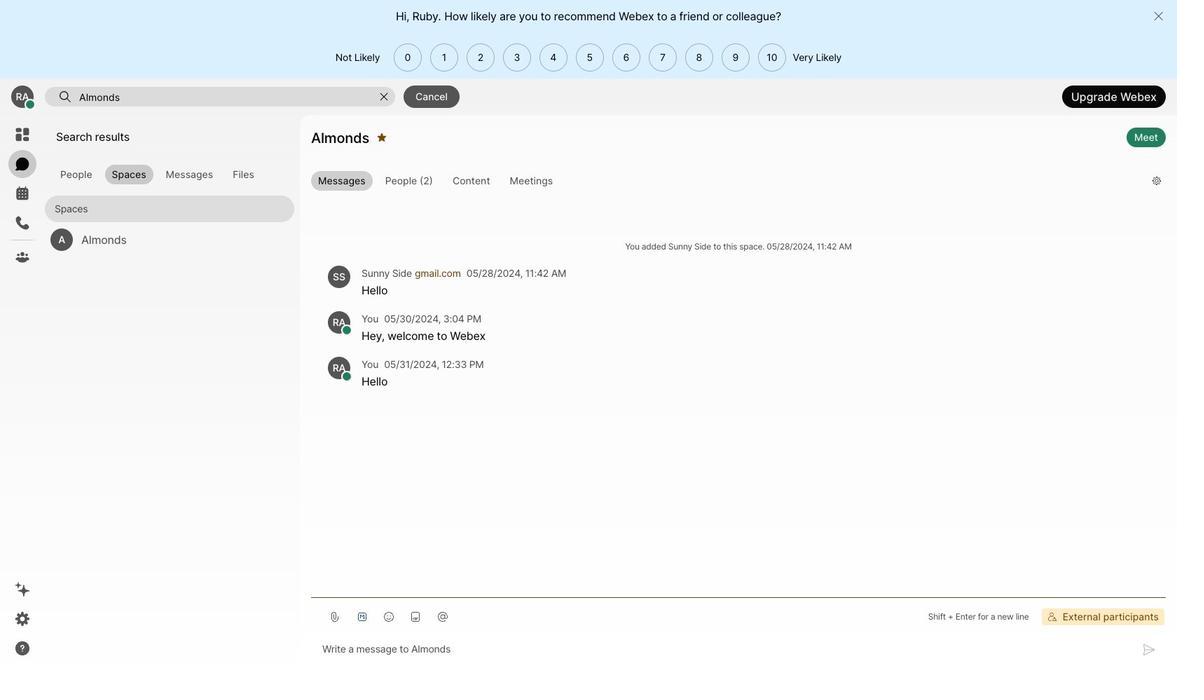 Task type: locate. For each thing, give the bounding box(es) containing it.
group
[[45, 165, 294, 184], [311, 171, 1142, 194]]

markdown image
[[357, 611, 368, 622]]

help image
[[14, 640, 31, 657]]

messaging, has no new notifications image
[[14, 156, 31, 172]]

file attachment image
[[330, 611, 341, 622]]

gifs image
[[410, 611, 422, 622]]

wrapper image
[[25, 100, 35, 110]]

meetings image
[[14, 185, 31, 202]]

1 horizontal spatial group
[[311, 171, 1142, 194]]

view space settings image
[[1153, 169, 1162, 192]]

navigation
[[0, 115, 45, 675]]

wrapper image
[[59, 88, 72, 106], [342, 325, 352, 335], [342, 371, 352, 381], [1048, 612, 1058, 622]]

messages list
[[311, 206, 1167, 414]]

list
[[45, 190, 294, 257]]

teams, has no new notifications image
[[14, 249, 31, 266]]

clear image
[[378, 90, 391, 103]]



Task type: describe. For each thing, give the bounding box(es) containing it.
remove from favorites image
[[377, 126, 387, 149]]

Search search field
[[78, 88, 374, 106]]

settings image
[[14, 611, 31, 627]]

webex tab list
[[8, 121, 36, 271]]

what's new image
[[14, 581, 31, 598]]

close rating section image
[[1154, 11, 1165, 22]]

dashboard image
[[14, 126, 31, 143]]

calls image
[[14, 215, 31, 231]]

message composer toolbar element
[[311, 598, 1167, 630]]

0 horizontal spatial group
[[45, 165, 294, 184]]

emoji image
[[384, 611, 395, 622]]

how likely are you to recommend webex to a friend or colleague? score webex from 0 to 10, 0 is not likely and 10 is very likely. toolbar
[[390, 43, 787, 71]]

almonds list item
[[45, 222, 294, 257]]

mention image
[[437, 611, 449, 622]]



Task type: vqa. For each thing, say whether or not it's contained in the screenshot.
dialog
no



